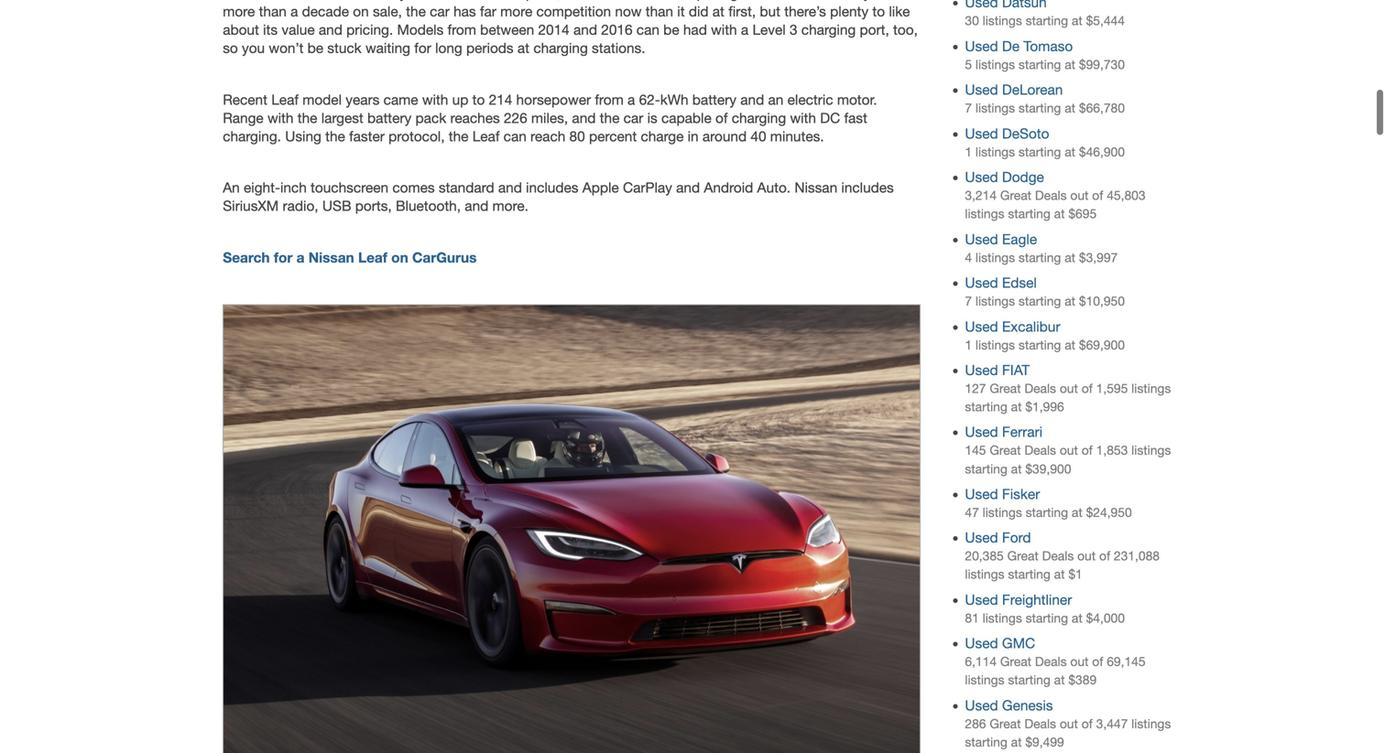 Task type: locate. For each thing, give the bounding box(es) containing it.
4
[[965, 250, 972, 265]]

great down used genesis
[[990, 717, 1021, 732]]

from inside recent leaf model years came with up to 214 horsepower from a 62-kwh battery and an electric motor. range with the largest battery pack reaches 226 miles, and the car is capable of charging with dc fast charging. using the faster protocol, the leaf can reach 80 percent charge in around 40 minutes.
[[595, 92, 624, 108]]

45,803
[[1107, 188, 1146, 203]]

$389
[[1068, 673, 1097, 688]]

pack
[[415, 110, 446, 126]]

30 listings starting at $5,444
[[965, 13, 1125, 28]]

out up $1
[[1077, 549, 1096, 564]]

7 inside used edsel 7 listings starting at $10,950
[[965, 294, 972, 309]]

2 1 from the top
[[965, 338, 972, 352]]

be down 'value'
[[307, 40, 323, 57]]

on left cargurus
[[391, 249, 408, 266]]

0 vertical spatial charging
[[801, 22, 856, 38]]

deals inside "127 great deals out of 1,595 listings starting at"
[[1024, 382, 1056, 396]]

1 horizontal spatial on
[[391, 249, 408, 266]]

listings inside 286 great deals out of 3,447 listings starting at
[[1131, 717, 1171, 732]]

can down "now"
[[636, 22, 659, 38]]

out
[[1070, 188, 1089, 203], [1060, 382, 1078, 396], [1060, 444, 1078, 458], [1077, 549, 1096, 564], [1070, 655, 1089, 670], [1060, 717, 1078, 732]]

far
[[480, 3, 496, 20]]

up
[[452, 92, 468, 108]]

1 horizontal spatial charging
[[732, 110, 786, 126]]

out inside "127 great deals out of 1,595 listings starting at"
[[1060, 382, 1078, 396]]

listings inside used excalibur 1 listings starting at $69,900
[[976, 338, 1015, 352]]

for down the models
[[414, 40, 431, 57]]

of inside 6,114 great deals out of 69,145 listings starting at
[[1092, 655, 1103, 670]]

car inside recent leaf model years came with up to 214 horsepower from a 62-kwh battery and an electric motor. range with the largest battery pack reaches 226 miles, and the car is capable of charging with dc fast charging. using the faster protocol, the leaf can reach 80 percent charge in around 40 minutes.
[[623, 110, 643, 126]]

on
[[353, 3, 369, 20], [391, 249, 408, 266]]

2 vertical spatial nissan
[[308, 249, 354, 266]]

at left the $389
[[1054, 673, 1065, 688]]

of for used fiat
[[1082, 382, 1093, 396]]

1 vertical spatial on
[[391, 249, 408, 266]]

level
[[752, 22, 786, 38]]

at up fisker at the bottom right of the page
[[1011, 462, 1022, 477]]

1 horizontal spatial can
[[636, 22, 659, 38]]

battery down came
[[367, 110, 412, 126]]

1 vertical spatial battery
[[367, 110, 412, 126]]

0 horizontal spatial car
[[430, 3, 450, 20]]

1 vertical spatial 7
[[965, 294, 972, 309]]

has
[[454, 3, 476, 20]]

car down entrant
[[430, 3, 450, 20]]

of left 1,595 on the bottom of page
[[1082, 382, 1093, 396]]

with down the first,
[[711, 22, 737, 38]]

used freightliner link
[[965, 592, 1072, 609]]

0 vertical spatial on
[[353, 3, 369, 20]]

great for ferrari
[[990, 444, 1021, 458]]

at left $695
[[1054, 207, 1065, 221]]

of left the 1,853
[[1082, 444, 1093, 458]]

starting up freightliner
[[1008, 568, 1051, 582]]

used for used desoto 1 listings starting at $46,900
[[965, 125, 998, 142]]

first,
[[728, 3, 756, 20]]

used up 3,214
[[965, 169, 998, 186]]

of inside "127 great deals out of 1,595 listings starting at"
[[1082, 382, 1093, 396]]

fisker
[[1002, 486, 1040, 503]]

1 vertical spatial charging
[[533, 40, 588, 57]]

0 vertical spatial an
[[357, 0, 373, 2]]

0 vertical spatial from
[[448, 22, 476, 38]]

search
[[223, 249, 270, 266]]

12 used from the top
[[965, 592, 998, 609]]

listings up the de on the right top
[[983, 13, 1022, 28]]

great inside 145 great deals out of 1,853 listings starting at
[[990, 444, 1021, 458]]

2 horizontal spatial charging
[[801, 22, 856, 38]]

out up $695
[[1070, 188, 1089, 203]]

deals inside 286 great deals out of 3,447 listings starting at
[[1024, 717, 1056, 732]]

out up the $39,900
[[1060, 444, 1078, 458]]

of left 231,088
[[1099, 549, 1110, 564]]

listings inside used de tomaso 5 listings starting at $99,730
[[976, 57, 1015, 72]]

at left $3,997 in the right of the page
[[1065, 250, 1075, 265]]

too,
[[893, 22, 918, 38]]

listings down used fisker link
[[983, 506, 1022, 520]]

charging.
[[223, 128, 281, 145]]

nissan down usb
[[308, 249, 354, 266]]

great for dodge
[[1000, 188, 1032, 203]]

starting down "127"
[[965, 400, 1008, 415]]

of inside 3,214 great deals out of 45,803 listings starting at
[[1092, 188, 1103, 203]]

periods
[[466, 40, 514, 57]]

used eagle link
[[965, 231, 1037, 248]]

1 inside used desoto 1 listings starting at $46,900
[[965, 145, 972, 159]]

of inside the 20,385 great deals out of 231,088 listings starting at
[[1099, 549, 1110, 564]]

battery up capable
[[692, 92, 737, 108]]

great inside 3,214 great deals out of 45,803 listings starting at
[[1000, 188, 1032, 203]]

using
[[285, 128, 321, 145]]

deals down "dodge"
[[1035, 188, 1067, 203]]

more
[[223, 3, 255, 20], [500, 3, 532, 20]]

more down the
[[223, 3, 255, 20]]

13 used from the top
[[965, 636, 998, 652]]

20,385 great deals out of 231,088 listings starting at
[[965, 549, 1160, 582]]

0 horizontal spatial it
[[593, 0, 600, 2]]

0 horizontal spatial more
[[223, 3, 255, 20]]

0 horizontal spatial be
[[307, 40, 323, 57]]

0 vertical spatial in
[[459, 0, 470, 2]]

plenty
[[830, 3, 869, 20]]

space,
[[519, 0, 561, 2]]

0 horizontal spatial includes
[[526, 180, 578, 196]]

at left $66,780
[[1065, 101, 1075, 116]]

great inside the 20,385 great deals out of 231,088 listings starting at
[[1007, 549, 1039, 564]]

used up 5
[[965, 38, 998, 54]]

starting down tomaso in the top right of the page
[[1019, 57, 1061, 72]]

0 vertical spatial for
[[414, 40, 431, 57]]

8 used from the top
[[965, 362, 998, 379]]

an
[[223, 180, 240, 196]]

used edsel 7 listings starting at $10,950
[[965, 275, 1125, 309]]

0 horizontal spatial charging
[[533, 40, 588, 57]]

protocol,
[[389, 128, 445, 145]]

in down capable
[[688, 128, 699, 145]]

used dodge
[[965, 169, 1044, 186]]

1 inside used excalibur 1 listings starting at $69,900
[[965, 338, 972, 352]]

a right remains
[[658, 0, 665, 2]]

deals up $9,499
[[1024, 717, 1056, 732]]

usb
[[322, 198, 351, 214]]

7 inside used delorean 7 listings starting at $66,780
[[965, 101, 972, 116]]

0 vertical spatial be
[[663, 22, 679, 38]]

deals for used genesis
[[1024, 717, 1056, 732]]

fast
[[844, 110, 867, 126]]

used fisker link
[[965, 486, 1040, 503]]

1 up used fiat link
[[965, 338, 972, 352]]

2 used from the top
[[965, 82, 998, 98]]

9 used from the top
[[965, 424, 998, 441]]

leaf inside the nissan leaf was an early entrant in the ev space, and it remains a compelling and useful car today. after more than a decade on sale, the car has far more competition now than it did at first, but there's plenty to like about its value and pricing. models from between 2014 and 2016 can be had with a level 3 charging port, too, so you won't be stuck waiting for long periods at charging stations.
[[297, 0, 324, 2]]

1 horizontal spatial than
[[646, 3, 673, 20]]

out inside 6,114 great deals out of 69,145 listings starting at
[[1070, 655, 1089, 670]]

great down used ferrari link
[[990, 444, 1021, 458]]

listings down used edsel "link"
[[976, 294, 1015, 309]]

includes up more.
[[526, 180, 578, 196]]

2 includes from the left
[[841, 180, 894, 196]]

listings inside used desoto 1 listings starting at $46,900
[[976, 145, 1015, 159]]

used for used de tomaso 5 listings starting at $99,730
[[965, 38, 998, 54]]

1 includes from the left
[[526, 180, 578, 196]]

great down gmc
[[1000, 655, 1032, 670]]

1 vertical spatial in
[[688, 128, 699, 145]]

of up around
[[715, 110, 728, 126]]

7 down 5
[[965, 101, 972, 116]]

deals inside 3,214 great deals out of 45,803 listings starting at
[[1035, 188, 1067, 203]]

the down the reaches
[[449, 128, 469, 145]]

1 vertical spatial can
[[504, 128, 527, 145]]

nissan inside an eight-inch touchscreen comes standard and includes apple carplay and android auto. nissan includes siriusxm radio, usb ports, bluetooth, and more.
[[795, 180, 837, 196]]

used inside used fisker 47 listings starting at $24,950
[[965, 486, 998, 503]]

1 vertical spatial an
[[768, 92, 784, 108]]

7
[[965, 101, 972, 116], [965, 294, 972, 309]]

starting inside the 20,385 great deals out of 231,088 listings starting at
[[1008, 568, 1051, 582]]

includes
[[526, 180, 578, 196], [841, 180, 894, 196]]

deals down gmc
[[1035, 655, 1067, 670]]

1 vertical spatial to
[[472, 92, 485, 108]]

used for used fiat
[[965, 362, 998, 379]]

used inside used excalibur 1 listings starting at $69,900
[[965, 319, 998, 335]]

deals up $1
[[1042, 549, 1074, 564]]

20,385
[[965, 549, 1004, 564]]

2 than from the left
[[646, 3, 673, 20]]

at
[[712, 3, 725, 20], [1072, 13, 1083, 28], [517, 40, 530, 57], [1065, 57, 1075, 72], [1065, 101, 1075, 116], [1065, 145, 1075, 159], [1054, 207, 1065, 221], [1065, 250, 1075, 265], [1065, 294, 1075, 309], [1065, 338, 1075, 352], [1011, 400, 1022, 415], [1011, 462, 1022, 477], [1072, 506, 1083, 520], [1054, 568, 1065, 582], [1072, 611, 1083, 626], [1054, 673, 1065, 688], [1011, 736, 1022, 750]]

of for used genesis
[[1082, 717, 1093, 732]]

listings down the 'used eagle' "link"
[[976, 250, 1015, 265]]

231,088
[[1114, 549, 1160, 564]]

used inside used desoto 1 listings starting at $46,900
[[965, 125, 998, 142]]

0 horizontal spatial nissan
[[250, 0, 293, 2]]

out inside 145 great deals out of 1,853 listings starting at
[[1060, 444, 1078, 458]]

be
[[663, 22, 679, 38], [307, 40, 323, 57]]

2022 tesla model s image
[[223, 305, 921, 754]]

used desoto link
[[965, 125, 1049, 142]]

used for used ford
[[965, 530, 998, 547]]

nissan up its
[[250, 0, 293, 2]]

deals for used fiat
[[1024, 382, 1056, 396]]

2 vertical spatial car
[[623, 110, 643, 126]]

leaf left model
[[271, 92, 299, 108]]

0 horizontal spatial to
[[472, 92, 485, 108]]

car left is
[[623, 110, 643, 126]]

used up the 145
[[965, 424, 998, 441]]

1 vertical spatial it
[[677, 3, 685, 20]]

for right the search
[[274, 249, 293, 266]]

0 vertical spatial it
[[593, 0, 600, 2]]

127
[[965, 382, 986, 396]]

0 horizontal spatial from
[[448, 22, 476, 38]]

ferrari
[[1002, 424, 1043, 441]]

great inside "127 great deals out of 1,595 listings starting at"
[[990, 382, 1021, 396]]

charge
[[641, 128, 684, 145]]

used inside used freightliner 81 listings starting at $4,000
[[965, 592, 998, 609]]

for inside the nissan leaf was an early entrant in the ev space, and it remains a compelling and useful car today. after more than a decade on sale, the car has far more competition now than it did at first, but there's plenty to like about its value and pricing. models from between 2014 and 2016 can be had with a level 3 charging port, too, so you won't be stuck waiting for long periods at charging stations.
[[414, 40, 431, 57]]

be left had
[[663, 22, 679, 38]]

won't
[[269, 40, 304, 57]]

delorean
[[1002, 82, 1063, 98]]

useful
[[770, 0, 807, 2]]

$69,900
[[1079, 338, 1125, 352]]

0 vertical spatial nissan
[[250, 0, 293, 2]]

of for used gmc
[[1092, 655, 1103, 670]]

2 vertical spatial charging
[[732, 110, 786, 126]]

starting down the 145
[[965, 462, 1008, 477]]

port,
[[860, 22, 889, 38]]

used desoto 1 listings starting at $46,900
[[965, 125, 1125, 159]]

deals for used ferrari
[[1024, 444, 1056, 458]]

search for a nissan leaf on cargurus
[[223, 249, 477, 266]]

1 vertical spatial from
[[595, 92, 624, 108]]

$695
[[1068, 207, 1097, 221]]

out inside the 20,385 great deals out of 231,088 listings starting at
[[1077, 549, 1096, 564]]

4 used from the top
[[965, 169, 998, 186]]

0 horizontal spatial an
[[357, 0, 373, 2]]

1 horizontal spatial an
[[768, 92, 784, 108]]

starting inside used excalibur 1 listings starting at $69,900
[[1019, 338, 1061, 352]]

used for used freightliner 81 listings starting at $4,000
[[965, 592, 998, 609]]

to
[[872, 3, 885, 20], [472, 92, 485, 108]]

it up competition
[[593, 0, 600, 2]]

at inside used fisker 47 listings starting at $24,950
[[1072, 506, 1083, 520]]

waiting
[[365, 40, 410, 57]]

14 used from the top
[[965, 698, 998, 714]]

1 than from the left
[[259, 3, 287, 20]]

in inside recent leaf model years came with up to 214 horsepower from a 62-kwh battery and an electric motor. range with the largest battery pack reaches 226 miles, and the car is capable of charging with dc fast charging. using the faster protocol, the leaf can reach 80 percent charge in around 40 minutes.
[[688, 128, 699, 145]]

1 for used excalibur
[[965, 338, 972, 352]]

great inside 6,114 great deals out of 69,145 listings starting at
[[1000, 655, 1032, 670]]

1 horizontal spatial in
[[688, 128, 699, 145]]

at left $10,950
[[1065, 294, 1075, 309]]

a inside recent leaf model years came with up to 214 horsepower from a 62-kwh battery and an electric motor. range with the largest battery pack reaches 226 miles, and the car is capable of charging with dc fast charging. using the faster protocol, the leaf can reach 80 percent charge in around 40 minutes.
[[628, 92, 635, 108]]

an right was
[[357, 0, 373, 2]]

127 great deals out of 1,595 listings starting at
[[965, 382, 1171, 415]]

of up $695
[[1092, 188, 1103, 203]]

2 horizontal spatial nissan
[[795, 180, 837, 196]]

1 horizontal spatial battery
[[692, 92, 737, 108]]

around
[[703, 128, 747, 145]]

1 horizontal spatial car
[[623, 110, 643, 126]]

deals inside 6,114 great deals out of 69,145 listings starting at
[[1035, 655, 1067, 670]]

0 vertical spatial can
[[636, 22, 659, 38]]

0 horizontal spatial than
[[259, 3, 287, 20]]

0 vertical spatial battery
[[692, 92, 737, 108]]

listings right 3,447
[[1131, 717, 1171, 732]]

7 used from the top
[[965, 319, 998, 335]]

1 horizontal spatial to
[[872, 3, 885, 20]]

than right "now"
[[646, 3, 673, 20]]

5 used from the top
[[965, 231, 998, 248]]

an left electric
[[768, 92, 784, 108]]

starting down delorean in the top right of the page
[[1019, 101, 1061, 116]]

10 used from the top
[[965, 486, 998, 503]]

out inside 3,214 great deals out of 45,803 listings starting at
[[1070, 188, 1089, 203]]

auto.
[[757, 180, 791, 196]]

$66,780
[[1079, 101, 1125, 116]]

2 7 from the top
[[965, 294, 972, 309]]

with up using at top
[[267, 110, 294, 126]]

out up $9,499
[[1060, 717, 1078, 732]]

0 horizontal spatial battery
[[367, 110, 412, 126]]

ev
[[498, 0, 515, 2]]

0 vertical spatial to
[[872, 3, 885, 20]]

at up "ferrari"
[[1011, 400, 1022, 415]]

1 vertical spatial be
[[307, 40, 323, 57]]

at left $4,000
[[1072, 611, 1083, 626]]

at left $1
[[1054, 568, 1065, 582]]

the
[[223, 0, 246, 2]]

0 horizontal spatial in
[[459, 0, 470, 2]]

used up 47
[[965, 486, 998, 503]]

used inside used delorean 7 listings starting at $66,780
[[965, 82, 998, 98]]

used gmc link
[[965, 636, 1035, 652]]

car up there's
[[811, 0, 831, 2]]

1 horizontal spatial be
[[663, 22, 679, 38]]

starting up tomaso in the top right of the page
[[1026, 13, 1068, 28]]

used up used fiat
[[965, 319, 998, 335]]

listings inside 145 great deals out of 1,853 listings starting at
[[1131, 444, 1171, 458]]

it left did
[[677, 3, 685, 20]]

starting inside used eagle 4 listings starting at $3,997
[[1019, 250, 1061, 265]]

is
[[647, 110, 657, 126]]

listings inside "127 great deals out of 1,595 listings starting at"
[[1131, 382, 1171, 396]]

with up pack
[[422, 92, 448, 108]]

1 horizontal spatial more
[[500, 3, 532, 20]]

to down after
[[872, 3, 885, 20]]

listings right the 1,853
[[1131, 444, 1171, 458]]

charging down plenty
[[801, 22, 856, 38]]

1 vertical spatial 1
[[965, 338, 972, 352]]

used for used eagle 4 listings starting at $3,997
[[965, 231, 998, 248]]

1 vertical spatial for
[[274, 249, 293, 266]]

starting inside used delorean 7 listings starting at $66,780
[[1019, 101, 1061, 116]]

so
[[223, 40, 238, 57]]

used up "127"
[[965, 362, 998, 379]]

1 7 from the top
[[965, 101, 972, 116]]

used up 6,114
[[965, 636, 998, 652]]

1 horizontal spatial for
[[414, 40, 431, 57]]

used fisker 47 listings starting at $24,950
[[965, 486, 1132, 520]]

out inside 286 great deals out of 3,447 listings starting at
[[1060, 717, 1078, 732]]

starting down 286
[[965, 736, 1008, 750]]

1 horizontal spatial includes
[[841, 180, 894, 196]]

$99,730
[[1079, 57, 1125, 72]]

1 1 from the top
[[965, 145, 972, 159]]

starting down eagle
[[1019, 250, 1061, 265]]

286
[[965, 717, 986, 732]]

android
[[704, 180, 753, 196]]

used inside used edsel 7 listings starting at $10,950
[[965, 275, 998, 291]]

can inside the nissan leaf was an early entrant in the ev space, and it remains a compelling and useful car today. after more than a decade on sale, the car has far more competition now than it did at first, but there's plenty to like about its value and pricing. models from between 2014 and 2016 can be had with a level 3 charging port, too, so you won't be stuck waiting for long periods at charging stations.
[[636, 22, 659, 38]]

there's
[[784, 3, 826, 20]]

used inside used eagle 4 listings starting at $3,997
[[965, 231, 998, 248]]

listings down the used delorean link
[[976, 101, 1015, 116]]

charging up the 40
[[732, 110, 786, 126]]

an eight-inch touchscreen comes standard and includes apple carplay and android auto. nissan includes siriusxm radio, usb ports, bluetooth, and more.
[[223, 180, 894, 214]]

0 vertical spatial 7
[[965, 101, 972, 116]]

to right up
[[472, 92, 485, 108]]

nissan
[[250, 0, 293, 2], [795, 180, 837, 196], [308, 249, 354, 266]]

listings inside used eagle 4 listings starting at $3,997
[[976, 250, 1015, 265]]

in up has
[[459, 0, 470, 2]]

0 horizontal spatial on
[[353, 3, 369, 20]]

recent
[[223, 92, 267, 108]]

of inside 286 great deals out of 3,447 listings starting at
[[1082, 717, 1093, 732]]

listings down used desoto link
[[976, 145, 1015, 159]]

3 used from the top
[[965, 125, 998, 142]]

used inside used de tomaso 5 listings starting at $99,730
[[965, 38, 998, 54]]

can inside recent leaf model years came with up to 214 horsepower from a 62-kwh battery and an electric motor. range with the largest battery pack reaches 226 miles, and the car is capable of charging with dc fast charging. using the faster protocol, the leaf can reach 80 percent charge in around 40 minutes.
[[504, 128, 527, 145]]

1 vertical spatial nissan
[[795, 180, 837, 196]]

11 used from the top
[[965, 530, 998, 547]]

1 horizontal spatial from
[[595, 92, 624, 108]]

leaf up decade
[[297, 0, 324, 2]]

great inside 286 great deals out of 3,447 listings starting at
[[990, 717, 1021, 732]]

deals inside 145 great deals out of 1,853 listings starting at
[[1024, 444, 1056, 458]]

listings down used freightliner link
[[983, 611, 1022, 626]]

6 used from the top
[[965, 275, 998, 291]]

used up 4
[[965, 231, 998, 248]]

2 horizontal spatial car
[[811, 0, 831, 2]]

apple
[[582, 180, 619, 196]]

an inside the nissan leaf was an early entrant in the ev space, and it remains a compelling and useful car today. after more than a decade on sale, the car has far more competition now than it did at first, but there's plenty to like about its value and pricing. models from between 2014 and 2016 can be had with a level 3 charging port, too, so you won't be stuck waiting for long periods at charging stations.
[[357, 0, 373, 2]]

used
[[965, 38, 998, 54], [965, 82, 998, 98], [965, 125, 998, 142], [965, 169, 998, 186], [965, 231, 998, 248], [965, 275, 998, 291], [965, 319, 998, 335], [965, 362, 998, 379], [965, 424, 998, 441], [965, 486, 998, 503], [965, 530, 998, 547], [965, 592, 998, 609], [965, 636, 998, 652], [965, 698, 998, 714]]

of
[[715, 110, 728, 126], [1092, 188, 1103, 203], [1082, 382, 1093, 396], [1082, 444, 1093, 458], [1099, 549, 1110, 564], [1092, 655, 1103, 670], [1082, 717, 1093, 732]]

69,145
[[1107, 655, 1146, 670]]

0 vertical spatial 1
[[965, 145, 972, 159]]

tomaso
[[1023, 38, 1073, 54]]

of up the $389
[[1092, 655, 1103, 670]]

used fiat link
[[965, 362, 1030, 379]]

1 horizontal spatial nissan
[[308, 249, 354, 266]]

1 used from the top
[[965, 38, 998, 54]]

of inside 145 great deals out of 1,853 listings starting at
[[1082, 444, 1093, 458]]

deals inside the 20,385 great deals out of 231,088 listings starting at
[[1042, 549, 1074, 564]]

listings down "20,385"
[[965, 568, 1004, 582]]

at inside used eagle 4 listings starting at $3,997
[[1065, 250, 1075, 265]]

it
[[593, 0, 600, 2], [677, 3, 685, 20]]

a down the first,
[[741, 22, 749, 38]]

0 horizontal spatial can
[[504, 128, 527, 145]]

listings inside used freightliner 81 listings starting at $4,000
[[983, 611, 1022, 626]]

at left "$24,950"
[[1072, 506, 1083, 520]]

the up using at top
[[297, 110, 317, 126]]

and down competition
[[573, 22, 597, 38]]



Task type: describe. For each thing, give the bounding box(es) containing it.
largest
[[321, 110, 363, 126]]

used for used edsel 7 listings starting at $10,950
[[965, 275, 998, 291]]

a up 'value'
[[290, 3, 298, 20]]

starting inside 6,114 great deals out of 69,145 listings starting at
[[1008, 673, 1051, 688]]

and up 80
[[572, 110, 596, 126]]

listings inside used fisker 47 listings starting at $24,950
[[983, 506, 1022, 520]]

and up competition
[[565, 0, 589, 2]]

between
[[480, 22, 534, 38]]

at inside 286 great deals out of 3,447 listings starting at
[[1011, 736, 1022, 750]]

$46,900
[[1079, 145, 1125, 159]]

used delorean link
[[965, 82, 1063, 98]]

with inside the nissan leaf was an early entrant in the ev space, and it remains a compelling and useful car today. after more than a decade on sale, the car has far more competition now than it did at first, but there's plenty to like about its value and pricing. models from between 2014 and 2016 can be had with a level 3 charging port, too, so you won't be stuck waiting for long periods at charging stations.
[[711, 22, 737, 38]]

to inside the nissan leaf was an early entrant in the ev space, and it remains a compelling and useful car today. after more than a decade on sale, the car has far more competition now than it did at first, but there's plenty to like about its value and pricing. models from between 2014 and 2016 can be had with a level 3 charging port, too, so you won't be stuck waiting for long periods at charging stations.
[[872, 3, 885, 20]]

286 great deals out of 3,447 listings starting at
[[965, 717, 1171, 750]]

from inside the nissan leaf was an early entrant in the ev space, and it remains a compelling and useful car today. after more than a decade on sale, the car has far more competition now than it did at first, but there's plenty to like about its value and pricing. models from between 2014 and 2016 can be had with a level 3 charging port, too, so you won't be stuck waiting for long periods at charging stations.
[[448, 22, 476, 38]]

value
[[282, 22, 315, 38]]

6,114
[[965, 655, 997, 670]]

used for used dodge
[[965, 169, 998, 186]]

1 horizontal spatial it
[[677, 3, 685, 20]]

reach
[[530, 128, 565, 145]]

on inside the nissan leaf was an early entrant in the ev space, and it remains a compelling and useful car today. after more than a decade on sale, the car has far more competition now than it did at first, but there's plenty to like about its value and pricing. models from between 2014 and 2016 can be had with a level 3 charging port, too, so you won't be stuck waiting for long periods at charging stations.
[[353, 3, 369, 20]]

charging inside recent leaf model years came with up to 214 horsepower from a 62-kwh battery and an electric motor. range with the largest battery pack reaches 226 miles, and the car is capable of charging with dc fast charging. using the faster protocol, the leaf can reach 80 percent charge in around 40 minutes.
[[732, 110, 786, 126]]

starting inside used freightliner 81 listings starting at $4,000
[[1026, 611, 1068, 626]]

kwh
[[660, 92, 688, 108]]

3,214 great deals out of 45,803 listings starting at
[[965, 188, 1146, 221]]

the up percent
[[600, 110, 620, 126]]

fiat
[[1002, 362, 1030, 379]]

used ford
[[965, 530, 1031, 547]]

had
[[683, 22, 707, 38]]

eagle
[[1002, 231, 1037, 248]]

6,114 great deals out of 69,145 listings starting at
[[965, 655, 1146, 688]]

2016
[[601, 22, 633, 38]]

1 vertical spatial car
[[430, 3, 450, 20]]

starting inside used desoto 1 listings starting at $46,900
[[1019, 145, 1061, 159]]

leaf down ports,
[[358, 249, 387, 266]]

used de tomaso link
[[965, 38, 1073, 54]]

and down decade
[[319, 22, 342, 38]]

at inside "127 great deals out of 1,595 listings starting at"
[[1011, 400, 1022, 415]]

at inside used edsel 7 listings starting at $10,950
[[1065, 294, 1075, 309]]

more.
[[492, 198, 528, 214]]

great for fiat
[[990, 382, 1021, 396]]

2 more from the left
[[500, 3, 532, 20]]

you
[[242, 40, 265, 57]]

and up the first,
[[742, 0, 766, 2]]

5
[[965, 57, 972, 72]]

horsepower
[[516, 92, 591, 108]]

a down radio,
[[296, 249, 305, 266]]

of for used ferrari
[[1082, 444, 1093, 458]]

starting inside used edsel 7 listings starting at $10,950
[[1019, 294, 1061, 309]]

out for dodge
[[1070, 188, 1089, 203]]

1,595
[[1096, 382, 1128, 396]]

capable
[[661, 110, 712, 126]]

listings inside 3,214 great deals out of 45,803 listings starting at
[[965, 207, 1004, 221]]

starting inside used de tomaso 5 listings starting at $99,730
[[1019, 57, 1061, 72]]

deals for used dodge
[[1035, 188, 1067, 203]]

to inside recent leaf model years came with up to 214 horsepower from a 62-kwh battery and an electric motor. range with the largest battery pack reaches 226 miles, and the car is capable of charging with dc fast charging. using the faster protocol, the leaf can reach 80 percent charge in around 40 minutes.
[[472, 92, 485, 108]]

gmc
[[1002, 636, 1035, 652]]

early
[[377, 0, 407, 2]]

with up minutes.
[[790, 110, 816, 126]]

used for used excalibur 1 listings starting at $69,900
[[965, 319, 998, 335]]

at inside 6,114 great deals out of 69,145 listings starting at
[[1054, 673, 1065, 688]]

used excalibur link
[[965, 319, 1060, 335]]

cargurus
[[412, 249, 477, 266]]

1 more from the left
[[223, 3, 255, 20]]

pricing.
[[346, 22, 393, 38]]

at down between at the left top
[[517, 40, 530, 57]]

2014
[[538, 22, 570, 38]]

at inside 145 great deals out of 1,853 listings starting at
[[1011, 462, 1022, 477]]

bluetooth,
[[396, 198, 461, 214]]

used freightliner 81 listings starting at $4,000
[[965, 592, 1125, 626]]

47
[[965, 506, 979, 520]]

but
[[760, 3, 780, 20]]

did
[[689, 3, 709, 20]]

at inside the 20,385 great deals out of 231,088 listings starting at
[[1054, 568, 1065, 582]]

out for genesis
[[1060, 717, 1078, 732]]

at inside used excalibur 1 listings starting at $69,900
[[1065, 338, 1075, 352]]

decade
[[302, 3, 349, 20]]

at inside used freightliner 81 listings starting at $4,000
[[1072, 611, 1083, 626]]

and up the 40
[[740, 92, 764, 108]]

145
[[965, 444, 986, 458]]

and right carplay
[[676, 180, 700, 196]]

great for ford
[[1007, 549, 1039, 564]]

nissan inside the nissan leaf was an early entrant in the ev space, and it remains a compelling and useful car today. after more than a decade on sale, the car has far more competition now than it did at first, but there's plenty to like about its value and pricing. models from between 2014 and 2016 can be had with a level 3 charging port, too, so you won't be stuck waiting for long periods at charging stations.
[[250, 0, 293, 2]]

range
[[223, 110, 264, 126]]

at inside used desoto 1 listings starting at $46,900
[[1065, 145, 1075, 159]]

out for fiat
[[1060, 382, 1078, 396]]

starting inside 3,214 great deals out of 45,803 listings starting at
[[1008, 207, 1051, 221]]

deals for used ford
[[1042, 549, 1074, 564]]

de
[[1002, 38, 1020, 54]]

carplay
[[623, 180, 672, 196]]

7 for used delorean
[[965, 101, 972, 116]]

$10,950
[[1079, 294, 1125, 309]]

and down standard
[[465, 198, 489, 214]]

the down the largest
[[325, 128, 345, 145]]

dc
[[820, 110, 840, 126]]

used for used ferrari
[[965, 424, 998, 441]]

starting inside used fisker 47 listings starting at $24,950
[[1026, 506, 1068, 520]]

recent leaf model years came with up to 214 horsepower from a 62-kwh battery and an electric motor. range with the largest battery pack reaches 226 miles, and the car is capable of charging with dc fast charging. using the faster protocol, the leaf can reach 80 percent charge in around 40 minutes.
[[223, 92, 877, 145]]

of for used dodge
[[1092, 188, 1103, 203]]

and up more.
[[498, 180, 522, 196]]

in inside the nissan leaf was an early entrant in the ev space, and it remains a compelling and useful car today. after more than a decade on sale, the car has far more competition now than it did at first, but there's plenty to like about its value and pricing. models from between 2014 and 2016 can be had with a level 3 charging port, too, so you won't be stuck waiting for long periods at charging stations.
[[459, 0, 470, 2]]

came
[[383, 92, 418, 108]]

now
[[615, 3, 642, 20]]

the up the models
[[406, 3, 426, 20]]

used genesis
[[965, 698, 1053, 714]]

listings inside the 20,385 great deals out of 231,088 listings starting at
[[965, 568, 1004, 582]]

used for used genesis
[[965, 698, 998, 714]]

used de tomaso 5 listings starting at $99,730
[[965, 38, 1125, 72]]

deals for used gmc
[[1035, 655, 1067, 670]]

leaf down the reaches
[[472, 128, 500, 145]]

standard
[[439, 180, 494, 196]]

inch
[[280, 180, 307, 196]]

40
[[751, 128, 766, 145]]

genesis
[[1002, 698, 1053, 714]]

of for used ford
[[1099, 549, 1110, 564]]

like
[[889, 3, 910, 20]]

listings inside 6,114 great deals out of 69,145 listings starting at
[[965, 673, 1004, 688]]

used excalibur 1 listings starting at $69,900
[[965, 319, 1125, 352]]

1 for used desoto
[[965, 145, 972, 159]]

0 vertical spatial car
[[811, 0, 831, 2]]

today.
[[835, 0, 873, 2]]

at inside used delorean 7 listings starting at $66,780
[[1065, 101, 1075, 116]]

listings inside used edsel 7 listings starting at $10,950
[[976, 294, 1015, 309]]

of inside recent leaf model years came with up to 214 horsepower from a 62-kwh battery and an electric motor. range with the largest battery pack reaches 226 miles, and the car is capable of charging with dc fast charging. using the faster protocol, the leaf can reach 80 percent charge in around 40 minutes.
[[715, 110, 728, 126]]

out for ford
[[1077, 549, 1096, 564]]

1,853
[[1096, 444, 1128, 458]]

starting inside "127 great deals out of 1,595 listings starting at"
[[965, 400, 1008, 415]]

freightliner
[[1002, 592, 1072, 609]]

used eagle 4 listings starting at $3,997
[[965, 231, 1118, 265]]

model
[[302, 92, 342, 108]]

3,447
[[1096, 717, 1128, 732]]

comes
[[392, 180, 435, 196]]

dodge
[[1002, 169, 1044, 186]]

listings inside used delorean 7 listings starting at $66,780
[[976, 101, 1015, 116]]

0 horizontal spatial for
[[274, 249, 293, 266]]

starting inside 145 great deals out of 1,853 listings starting at
[[965, 462, 1008, 477]]

at left $5,444
[[1072, 13, 1083, 28]]

80
[[569, 128, 585, 145]]

remains
[[604, 0, 654, 2]]

the up far
[[474, 0, 494, 2]]

great for gmc
[[1000, 655, 1032, 670]]

214
[[489, 92, 512, 108]]

ports,
[[355, 198, 392, 214]]

30
[[965, 13, 979, 28]]

$1,996
[[1025, 400, 1064, 415]]

62-
[[639, 92, 660, 108]]

7 for used edsel
[[965, 294, 972, 309]]

3
[[790, 22, 797, 38]]

starting inside 286 great deals out of 3,447 listings starting at
[[965, 736, 1008, 750]]

about
[[223, 22, 259, 38]]

desoto
[[1002, 125, 1049, 142]]

used for used fisker 47 listings starting at $24,950
[[965, 486, 998, 503]]

edsel
[[1002, 275, 1037, 291]]

great for genesis
[[990, 717, 1021, 732]]

out for ferrari
[[1060, 444, 1078, 458]]

used for used delorean 7 listings starting at $66,780
[[965, 82, 998, 98]]

motor.
[[837, 92, 877, 108]]

at inside used de tomaso 5 listings starting at $99,730
[[1065, 57, 1075, 72]]

an inside recent leaf model years came with up to 214 horsepower from a 62-kwh battery and an electric motor. range with the largest battery pack reaches 226 miles, and the car is capable of charging with dc fast charging. using the faster protocol, the leaf can reach 80 percent charge in around 40 minutes.
[[768, 92, 784, 108]]

used delorean 7 listings starting at $66,780
[[965, 82, 1125, 116]]

at down compelling
[[712, 3, 725, 20]]

at inside 3,214 great deals out of 45,803 listings starting at
[[1054, 207, 1065, 221]]

used for used gmc
[[965, 636, 998, 652]]

the nissan leaf was an early entrant in the ev space, and it remains a compelling and useful car today. after more than a decade on sale, the car has far more competition now than it did at first, but there's plenty to like about its value and pricing. models from between 2014 and 2016 can be had with a level 3 charging port, too, so you won't be stuck waiting for long periods at charging stations.
[[223, 0, 918, 57]]

out for gmc
[[1070, 655, 1089, 670]]

used edsel link
[[965, 275, 1037, 291]]



Task type: vqa. For each thing, say whether or not it's contained in the screenshot.
this in 63 days at this dealership 63 days on CarGurus · 37 saves
no



